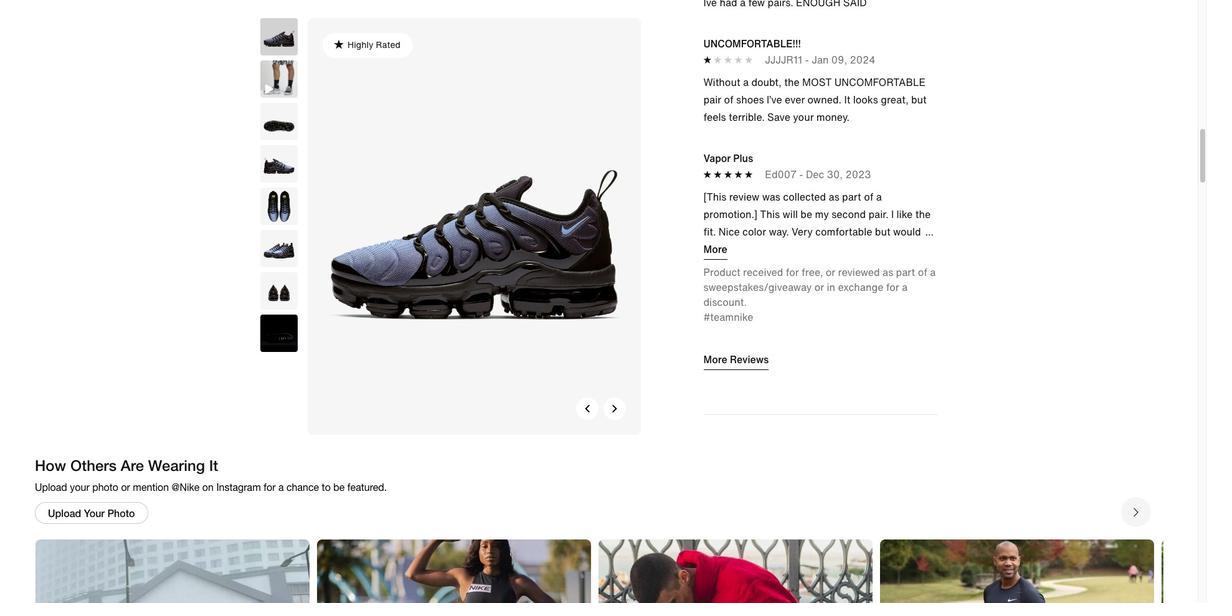 Task type: describe. For each thing, give the bounding box(es) containing it.
collected
[[783, 189, 826, 204]]

2023
[[846, 167, 871, 182]]

[this
[[704, 189, 727, 204]]

a down to
[[902, 280, 908, 294]]

shoes
[[737, 92, 764, 107]]

size.
[[912, 242, 933, 256]]

next image
[[611, 405, 618, 412]]

great,
[[881, 92, 909, 107]]

like
[[897, 207, 913, 222]]

most
[[803, 75, 832, 89]]

without
[[704, 75, 741, 89]]

more for more
[[704, 242, 728, 256]]

as inside product received for free, or reviewed as part of a sweepstakes/giveaway or in exchange for a discount. #teamnike
[[883, 265, 894, 280]]

be
[[801, 207, 813, 222]]

period.
[[841, 242, 874, 256]]

- for jjjjr11
[[806, 52, 809, 67]]

undefined image
[[260, 60, 298, 98]]

as inside [this review was collected as part of a promotion.] this will be my second pair. i like the fit. nice color way. very comfortable but would not wear for a long extended period. true to size.
[[829, 189, 840, 204]]

comfortable
[[816, 224, 873, 239]]

highly rated
[[347, 38, 400, 51]]

more reviews button
[[704, 352, 769, 370]]

the inside [this review was collected as part of a promotion.] this will be my second pair. i like the fit. nice color way. very comfortable but would not wear for a long extended period. true to size.
[[916, 207, 931, 222]]

0 horizontal spatial or
[[815, 280, 825, 294]]

wear
[[722, 242, 744, 256]]

save
[[768, 109, 791, 124]]

highly
[[347, 38, 373, 51]]

the inside without a doubt, the most uncomfortable pair of shoes i've ever owned. it looks great, but feels terrible. save your money.
[[785, 75, 800, 89]]

pair.
[[869, 207, 889, 222]]

ed007
[[765, 167, 797, 182]]

feels
[[704, 109, 726, 124]]

exchange
[[838, 280, 884, 294]]

looks
[[853, 92, 879, 107]]

would
[[894, 224, 921, 239]]

will
[[783, 207, 798, 222]]

review
[[729, 189, 760, 204]]

was
[[762, 189, 781, 204]]

free,
[[802, 265, 823, 280]]

true
[[876, 242, 897, 256]]

i've
[[767, 92, 782, 107]]

...
[[926, 224, 934, 239]]

09,
[[832, 52, 848, 67]]

of inside product received for free, or reviewed as part of a sweepstakes/giveaway or in exchange for a discount. #teamnike
[[918, 265, 928, 280]]

a inside without a doubt, the most uncomfortable pair of shoes i've ever owned. it looks great, but feels terrible. save your money.
[[743, 75, 749, 89]]

doubt,
[[752, 75, 782, 89]]

way.
[[769, 224, 789, 239]]

sweepstakes/giveaway
[[704, 280, 812, 294]]

of inside without a doubt, the most uncomfortable pair of shoes i've ever owned. it looks great, but feels terrible. save your money.
[[724, 92, 734, 107]]

my
[[815, 207, 829, 222]]

but inside without a doubt, the most uncomfortable pair of shoes i've ever owned. it looks great, but feels terrible. save your money.
[[912, 92, 927, 107]]

for inside [this review was collected as part of a promotion.] this will be my second pair. i like the fit. nice color way. very comfortable but would not wear for a long extended period. true to size.
[[747, 242, 760, 256]]

vapor plus
[[704, 151, 754, 165]]

part inside product received for free, or reviewed as part of a sweepstakes/giveaway or in exchange for a discount. #teamnike
[[896, 265, 916, 280]]

30,
[[827, 167, 843, 182]]

it
[[845, 92, 851, 107]]

more for more reviews
[[704, 352, 728, 367]]

second
[[832, 207, 866, 222]]

in
[[827, 280, 836, 294]]

a up pair.
[[877, 189, 882, 204]]

#teamnike
[[704, 309, 754, 324]]



Task type: vqa. For each thing, say whether or not it's contained in the screenshot.
terrible.
yes



Task type: locate. For each thing, give the bounding box(es) containing it.
1 horizontal spatial or
[[826, 265, 836, 280]]

as
[[829, 189, 840, 204], [883, 265, 894, 280]]

0 horizontal spatial but
[[875, 224, 891, 239]]

of right pair
[[724, 92, 734, 107]]

terrible.
[[729, 109, 765, 124]]

1 horizontal spatial as
[[883, 265, 894, 280]]

but
[[912, 92, 927, 107], [875, 224, 891, 239]]

0 vertical spatial as
[[829, 189, 840, 204]]

to
[[900, 242, 909, 256]]

uncomfortable
[[835, 75, 926, 89]]

but right great,
[[912, 92, 927, 107]]

i
[[892, 207, 894, 222]]

2 horizontal spatial of
[[918, 265, 928, 280]]

0 horizontal spatial the
[[785, 75, 800, 89]]

1 vertical spatial more
[[704, 352, 728, 367]]

a
[[743, 75, 749, 89], [877, 189, 882, 204], [763, 242, 768, 256], [930, 265, 936, 280], [902, 280, 908, 294]]

dec
[[806, 167, 825, 182]]

more down fit. at the top of the page
[[704, 242, 728, 256]]

1 vertical spatial the
[[916, 207, 931, 222]]

a left long
[[763, 242, 768, 256]]

-
[[806, 52, 809, 67], [800, 167, 804, 182]]

1 horizontal spatial of
[[864, 189, 874, 204]]

pair
[[704, 92, 722, 107]]

very
[[792, 224, 813, 239]]

as down true
[[883, 265, 894, 280]]

more reviews
[[704, 352, 769, 367]]

1 more from the top
[[704, 242, 728, 256]]

for left free, at top right
[[786, 265, 799, 280]]

more inside more button
[[704, 242, 728, 256]]

previous image
[[584, 405, 591, 412]]

0 vertical spatial of
[[724, 92, 734, 107]]

but up true
[[875, 224, 891, 239]]

the right like at top
[[916, 207, 931, 222]]

ed007 - dec 30, 2023
[[765, 167, 871, 182]]

or right free, at top right
[[826, 265, 836, 280]]

menu bar
[[212, 0, 986, 2]]

a up shoes
[[743, 75, 749, 89]]

ever
[[785, 92, 805, 107]]

part down to
[[896, 265, 916, 280]]

vapor
[[704, 151, 731, 165]]

promotion.]
[[704, 207, 758, 222]]

received
[[743, 265, 784, 280]]

part
[[842, 189, 862, 204], [896, 265, 916, 280]]

0 vertical spatial part
[[842, 189, 862, 204]]

jjjjr11 - jan 09, 2024
[[765, 52, 876, 67]]

2 more from the top
[[704, 352, 728, 367]]

the
[[785, 75, 800, 89], [916, 207, 931, 222]]

part inside [this review was collected as part of a promotion.] this will be my second pair. i like the fit. nice color way. very comfortable but would not wear for a long extended period. true to size.
[[842, 189, 862, 204]]

1 vertical spatial part
[[896, 265, 916, 280]]

- for ed007
[[800, 167, 804, 182]]

jan
[[812, 52, 829, 67]]

[this review was collected as part of a promotion.] this will be my second pair. i like the fit. nice color way. very comfortable but would not wear for a long extended period. true to size.
[[704, 189, 933, 256]]

fit.
[[704, 224, 716, 239]]

extended
[[794, 242, 838, 256]]

2 vertical spatial of
[[918, 265, 928, 280]]

0 horizontal spatial for
[[747, 242, 760, 256]]

owned.
[[808, 92, 842, 107]]

part up second
[[842, 189, 862, 204]]

the up the ever
[[785, 75, 800, 89]]

reviewed
[[838, 265, 880, 280]]

without a doubt, the most uncomfortable pair of shoes i've ever owned. it looks great, but feels terrible. save your money.
[[704, 75, 927, 124]]

uncomfortable!!!
[[704, 36, 801, 51]]

of down size.
[[918, 265, 928, 280]]

for down the color
[[747, 242, 760, 256]]

0 horizontal spatial as
[[829, 189, 840, 204]]

as up my
[[829, 189, 840, 204]]

1 horizontal spatial for
[[786, 265, 799, 280]]

jjjjr11
[[765, 52, 803, 67]]

for
[[747, 242, 760, 256], [786, 265, 799, 280], [887, 280, 900, 294]]

nice
[[719, 224, 740, 239]]

or left in
[[815, 280, 825, 294]]

0 vertical spatial -
[[806, 52, 809, 67]]

money.
[[817, 109, 850, 124]]

or
[[826, 265, 836, 280], [815, 280, 825, 294]]

color
[[743, 224, 766, 239]]

a down size.
[[930, 265, 936, 280]]

1 vertical spatial -
[[800, 167, 804, 182]]

rated
[[376, 38, 400, 51]]

discount.
[[704, 294, 747, 309]]

more left reviews
[[704, 352, 728, 367]]

2 horizontal spatial for
[[887, 280, 900, 294]]

1 horizontal spatial part
[[896, 265, 916, 280]]

more inside more reviews button
[[704, 352, 728, 367]]

0 vertical spatial the
[[785, 75, 800, 89]]

1 vertical spatial but
[[875, 224, 891, 239]]

0 horizontal spatial of
[[724, 92, 734, 107]]

your
[[793, 109, 814, 124]]

of up pair.
[[864, 189, 874, 204]]

nike air vapormax plus men's shoes image
[[260, 18, 298, 55], [308, 18, 641, 435], [260, 103, 298, 140], [260, 145, 298, 182], [260, 187, 298, 225], [260, 230, 298, 267], [260, 272, 298, 309], [260, 314, 298, 352]]

of inside [this review was collected as part of a promotion.] this will be my second pair. i like the fit. nice color way. very comfortable but would not wear for a long extended period. true to size.
[[864, 189, 874, 204]]

but inside [this review was collected as part of a promotion.] this will be my second pair. i like the fit. nice color way. very comfortable but would not wear for a long extended period. true to size.
[[875, 224, 891, 239]]

1 horizontal spatial but
[[912, 92, 927, 107]]

0 vertical spatial more
[[704, 242, 728, 256]]

more
[[704, 242, 728, 256], [704, 352, 728, 367]]

for right exchange
[[887, 280, 900, 294]]

0 horizontal spatial part
[[842, 189, 862, 204]]

more button
[[704, 242, 733, 260]]

plus
[[734, 151, 754, 165]]

- left dec
[[800, 167, 804, 182]]

- left the jan
[[806, 52, 809, 67]]

product
[[704, 265, 741, 280]]

this
[[760, 207, 780, 222]]

1 horizontal spatial the
[[916, 207, 931, 222]]

1 horizontal spatial -
[[806, 52, 809, 67]]

reviews
[[730, 352, 769, 367]]

0 horizontal spatial -
[[800, 167, 804, 182]]

0 vertical spatial but
[[912, 92, 927, 107]]

1 vertical spatial of
[[864, 189, 874, 204]]

of
[[724, 92, 734, 107], [864, 189, 874, 204], [918, 265, 928, 280]]

1 vertical spatial as
[[883, 265, 894, 280]]

2024
[[850, 52, 876, 67]]

long
[[771, 242, 792, 256]]

not
[[704, 242, 719, 256]]

product received for free, or reviewed as part of a sweepstakes/giveaway or in exchange for a discount. #teamnike
[[704, 265, 936, 324]]



